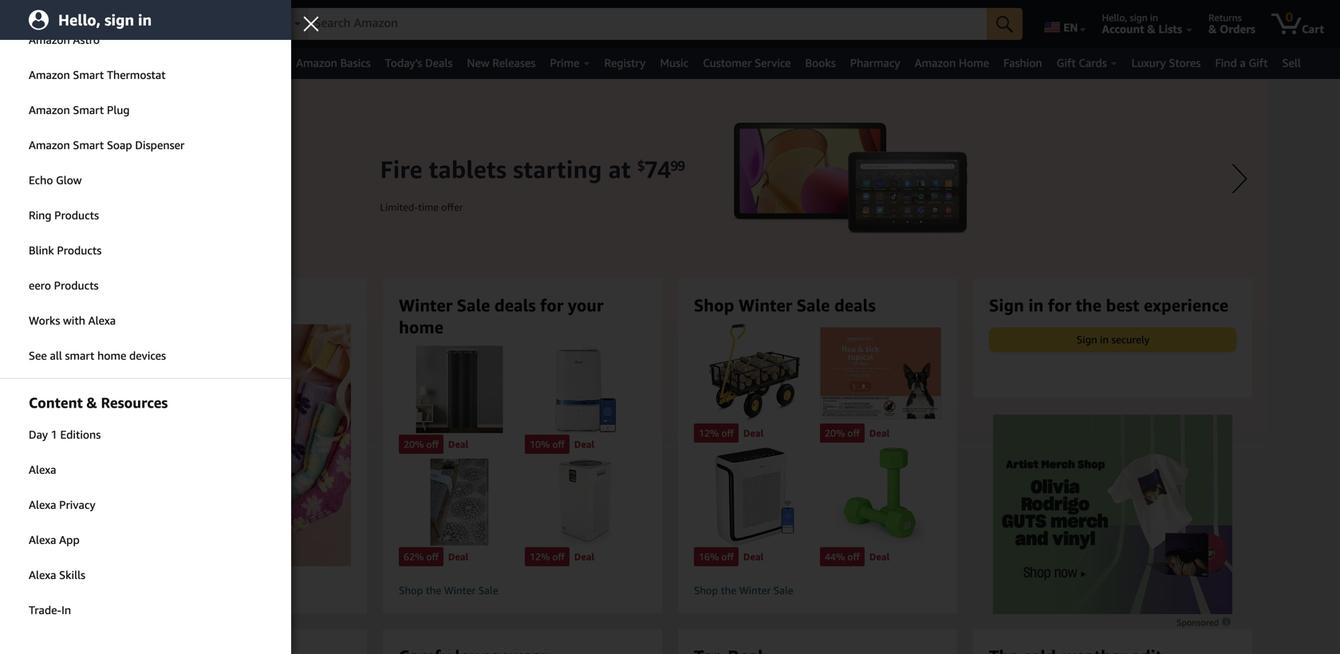 Task type: describe. For each thing, give the bounding box(es) containing it.
pharmacy link
[[843, 52, 907, 74]]

account
[[1102, 22, 1144, 35]]

1 gift from the left
[[1057, 56, 1076, 69]]

alexa app
[[29, 533, 80, 546]]

off for 'levoit 4l smart cool mist humidifier for home bedroom with essential oils, customize humidity for baby & plants, app & voice control, schedule, timer, last up to 40hrs, whisper quiet, handle design' image
[[552, 439, 565, 450]]

amazon smart soap dispenser
[[29, 138, 184, 152]]

astro
[[73, 33, 100, 46]]

lists
[[1159, 22, 1182, 35]]

gift cards link
[[1050, 52, 1124, 74]]

rugshop modern floral circles design for living room,bedroom,home office,kitchen non shedding runner rug 2' x 7' 2" gray image
[[399, 459, 520, 546]]

registry link
[[597, 52, 653, 74]]

sponsored ad element
[[993, 415, 1232, 614]]

find a gift
[[1215, 56, 1268, 69]]

shop up vevor steel garden cart, heavy duty 900 lbs capacity, with removable mesh sides to convert into flatbed, utility metal wagon with 180° rotating handle and 10 in tires, perfect for farm, yard image
[[694, 295, 734, 315]]

home
[[959, 56, 989, 69]]

sponsored link
[[1177, 615, 1232, 630]]

customer service
[[703, 56, 791, 69]]

day 1 editions link
[[0, 418, 291, 451]]

shop the winter sale for winter sale deals for your home
[[399, 584, 498, 597]]

returns
[[1209, 12, 1242, 23]]

20% for amazon basics flea and tick topical treatment for small dogs (5 -22 pounds), 6 count (previously solimo) image
[[825, 428, 845, 439]]

shop for shop winter sale deals
[[694, 584, 718, 597]]

sale inside the winter sale deals for your home
[[457, 295, 490, 315]]

trade-
[[29, 603, 61, 617]]

amazon smart plug link
[[0, 93, 291, 127]]

music
[[660, 56, 689, 69]]

hello, inside navigation navigation
[[1102, 12, 1127, 23]]

fashion link
[[996, 52, 1050, 74]]

shop the winter sale for shop winter sale deals
[[694, 584, 793, 597]]

winter sale deals for your home
[[399, 295, 603, 337]]

delivering
[[122, 12, 166, 23]]

sign inside "link"
[[105, 11, 134, 29]]

alexa link
[[0, 453, 291, 487]]

resources
[[101, 394, 168, 411]]

content
[[29, 394, 83, 411]]

off for amazon basics flea and tick topical treatment for small dogs (5 -22 pounds), 6 count (previously solimo) image
[[848, 428, 860, 439]]

deal for amazon basics flea and tick topical treatment for small dogs (5 -22 pounds), 6 count (previously solimo) image
[[869, 428, 890, 439]]

returns & orders
[[1209, 12, 1256, 35]]

blink products
[[29, 244, 102, 257]]

sign for sign in for the best experience
[[989, 295, 1024, 315]]

soap
[[107, 138, 132, 152]]

en
[[1063, 21, 1078, 34]]

16% off
[[699, 551, 734, 562]]

sign in for the best experience
[[989, 295, 1229, 315]]

cap barbell neoprene dumbbell weights, 8 lb pair, shamrock image
[[820, 448, 941, 546]]

& for content
[[86, 394, 97, 411]]

0
[[1286, 9, 1293, 24]]

books
[[805, 56, 836, 69]]

with
[[63, 314, 85, 327]]

in inside hello, sign in "link"
[[138, 11, 152, 29]]

leave feedback on sponsored ad element
[[1177, 617, 1232, 628]]

smart for thermostat
[[73, 68, 104, 81]]

hello, sign in link
[[0, 0, 291, 40]]

deal for cap barbell neoprene dumbbell weights, 8 lb pair, shamrock image
[[869, 551, 890, 562]]

in
[[61, 603, 71, 617]]

shop winter sale deals image
[[76, 324, 378, 566]]

sign in securely link
[[990, 328, 1236, 351]]

amazon for amazon smart soap dispenser
[[29, 138, 70, 152]]

main content containing winter sale deals for your home
[[0, 79, 1340, 654]]

off for rugshop modern floral circles design for living room,bedroom,home office,kitchen non shedding runner rug 2' x 7' 2" gray image
[[426, 551, 439, 562]]

the for winter sale deals for your home
[[426, 584, 441, 597]]

app
[[59, 533, 80, 546]]

ring products link
[[0, 199, 291, 232]]

sign inside navigation navigation
[[1130, 12, 1148, 23]]

smart
[[65, 349, 94, 362]]

navigation navigation
[[0, 0, 1340, 79]]

experience
[[1144, 295, 1229, 315]]

books link
[[798, 52, 843, 74]]

amazon basics flea and tick topical treatment for small dogs (5 -22 pounds), 6 count (previously solimo) image
[[820, 324, 941, 422]]

shop winter sale deals
[[694, 295, 876, 315]]

Search Amazon text field
[[308, 9, 987, 39]]

skills
[[59, 568, 85, 582]]

deal for vevor steel garden cart, heavy duty 900 lbs capacity, with removable mesh sides to convert into flatbed, utility metal wagon with 180° rotating handle and 10 in tires, perfect for farm, yard image
[[743, 428, 764, 439]]

amazon image
[[14, 14, 92, 38]]

off for joydeco door curtain closet door, closet curtain for open closet, closet curtains for bedroom closet door, door curtains for doorways privacy bedroom(40wx78l) image
[[426, 439, 439, 450]]

deal for 'kenmore pm3020 air purifiers with h13 true hepa filter, covers up to 1500 sq.foot, 24db silentclean 3-stage hepa filtration system, 5 speeds for home large room, kitchens & bedroom' image
[[574, 551, 595, 562]]

none search field inside navigation navigation
[[266, 8, 1023, 41]]

in inside sign in securely link
[[1100, 333, 1109, 346]]

vevor steel garden cart, heavy duty 900 lbs capacity, with removable mesh sides to convert into flatbed, utility metal wagon with 180° rotating handle and 10 in tires, perfect for farm, yard image
[[694, 324, 815, 422]]

en link
[[1035, 4, 1093, 44]]

amazon for amazon home
[[915, 56, 956, 69]]

securely
[[1112, 333, 1150, 346]]

amazon for amazon smart plug
[[29, 103, 70, 116]]

day
[[29, 428, 48, 441]]

customer service link
[[696, 52, 798, 74]]

glow
[[56, 173, 82, 187]]

delivering to mahwah 07430 update location
[[122, 12, 247, 35]]

luxury
[[1132, 56, 1166, 69]]

registry
[[604, 56, 646, 69]]

2 horizontal spatial the
[[1076, 295, 1102, 315]]

alexa privacy link
[[0, 488, 291, 522]]

cart
[[1302, 22, 1324, 35]]

2 gift from the left
[[1249, 56, 1268, 69]]

the for shop winter sale deals
[[721, 584, 736, 597]]

all
[[50, 349, 62, 362]]

dispenser
[[135, 138, 184, 152]]

12% for vevor steel garden cart, heavy duty 900 lbs capacity, with removable mesh sides to convert into flatbed, utility metal wagon with 180° rotating handle and 10 in tires, perfect for farm, yard image
[[699, 428, 719, 439]]

open menu image
[[16, 58, 30, 69]]

hello, sign in inside navigation navigation
[[1102, 12, 1158, 23]]

prime
[[550, 56, 580, 69]]

44%
[[825, 551, 845, 562]]

luxury stores link
[[1124, 52, 1208, 74]]

new releases link
[[460, 52, 543, 74]]

amazon basics
[[296, 56, 371, 69]]

1
[[51, 428, 57, 441]]

editions
[[60, 428, 101, 441]]

10%
[[530, 439, 550, 450]]

ring products
[[29, 209, 99, 222]]

amazon smart soap dispenser link
[[0, 128, 291, 162]]

new releases
[[467, 56, 536, 69]]

today's deals link
[[378, 52, 460, 74]]

alexa skills
[[29, 568, 85, 582]]

amazon smart thermostat
[[29, 68, 166, 81]]

none submit inside navigation navigation
[[987, 8, 1023, 40]]

products for blink products
[[57, 244, 102, 257]]

2 deals from the left
[[834, 295, 876, 315]]

trade-in
[[29, 603, 71, 617]]

sign in securely
[[1077, 333, 1150, 346]]



Task type: vqa. For each thing, say whether or not it's contained in the screenshot.
+ follow
no



Task type: locate. For each thing, give the bounding box(es) containing it.
in inside navigation navigation
[[1150, 12, 1158, 23]]

amazon for amazon smart thermostat
[[29, 68, 70, 81]]

1 horizontal spatial 12% off
[[699, 428, 734, 439]]

blink
[[29, 244, 54, 257]]

joydeco door curtain closet door, closet curtain for open closet, closet curtains for bedroom closet door, door curtains for doorways privacy bedroom(40wx78l) image
[[399, 346, 520, 433]]

1 for from the left
[[540, 295, 564, 315]]

deal for joydeco door curtain closet door, closet curtain for open closet, closet curtains for bedroom closet door, door curtains for doorways privacy bedroom(40wx78l) image
[[448, 439, 469, 450]]

1 horizontal spatial sign
[[1077, 333, 1097, 346]]

0 horizontal spatial hello, sign in
[[58, 11, 152, 29]]

hello, sign in up astro
[[58, 11, 152, 29]]

alexa down day
[[29, 463, 56, 476]]

0 horizontal spatial 12% off
[[530, 551, 565, 562]]

products right blink
[[57, 244, 102, 257]]

off for vevor steel garden cart, heavy duty 900 lbs capacity, with removable mesh sides to convert into flatbed, utility metal wagon with 180° rotating handle and 10 in tires, perfect for farm, yard image
[[722, 428, 734, 439]]

hello, up astro
[[58, 11, 101, 29]]

20%
[[825, 428, 845, 439], [404, 439, 424, 450]]

1 horizontal spatial hello,
[[1102, 12, 1127, 23]]

shop the winter sale link for shop winter sale deals
[[694, 584, 941, 597]]

62% off
[[404, 551, 439, 562]]

home inside the winter sale deals for your home
[[399, 317, 443, 337]]

1 horizontal spatial shop the winter sale link
[[694, 584, 941, 597]]

alexa
[[88, 314, 116, 327], [29, 463, 56, 476], [29, 498, 56, 511], [29, 533, 56, 546], [29, 568, 56, 582]]

62%
[[404, 551, 424, 562]]

12% off for vevor steel garden cart, heavy duty 900 lbs capacity, with removable mesh sides to convert into flatbed, utility metal wagon with 180° rotating handle and 10 in tires, perfect for farm, yard image
[[699, 428, 734, 439]]

off
[[722, 428, 734, 439], [848, 428, 860, 439], [426, 439, 439, 450], [552, 439, 565, 450], [426, 551, 439, 562], [552, 551, 565, 562], [722, 551, 734, 562], [848, 551, 860, 562]]

1 horizontal spatial for
[[1048, 295, 1071, 315]]

amazon down amazon astro
[[29, 68, 70, 81]]

deal down 'kenmore pm3020 air purifiers with h13 true hepa filter, covers up to 1500 sq.foot, 24db silentclean 3-stage hepa filtration system, 5 speeds for home large room, kitchens & bedroom' image
[[574, 551, 595, 562]]

products up with
[[54, 279, 99, 292]]

1 shop the winter sale from the left
[[399, 584, 498, 597]]

10% off
[[530, 439, 565, 450]]

shop down 62%
[[399, 584, 423, 597]]

alexa left app
[[29, 533, 56, 546]]

deals inside the winter sale deals for your home
[[495, 295, 536, 315]]

12% off for 'kenmore pm3020 air purifiers with h13 true hepa filter, covers up to 1500 sq.foot, 24db silentclean 3-stage hepa filtration system, 5 speeds for home large room, kitchens & bedroom' image
[[530, 551, 565, 562]]

off for 'kenmore pm3020 air purifiers with h13 true hepa filter, covers up to 1500 sq.foot, 24db silentclean 3-stage hepa filtration system, 5 speeds for home large room, kitchens & bedroom' image
[[552, 551, 565, 562]]

20% for joydeco door curtain closet door, closet curtain for open closet, closet curtains for bedroom closet door, door curtains for doorways privacy bedroom(40wx78l) image
[[404, 439, 424, 450]]

echo
[[29, 173, 53, 187]]

1 horizontal spatial home
[[399, 317, 443, 337]]

& for account
[[1147, 22, 1156, 35]]

12% for 'kenmore pm3020 air purifiers with h13 true hepa filter, covers up to 1500 sq.foot, 24db silentclean 3-stage hepa filtration system, 5 speeds for home large room, kitchens & bedroom' image
[[530, 551, 550, 562]]

deals up amazon basics flea and tick topical treatment for small dogs (5 -22 pounds), 6 count (previously solimo) image
[[834, 295, 876, 315]]

deal right 44% off
[[869, 551, 890, 562]]

off down joydeco door curtain closet door, closet curtain for open closet, closet curtains for bedroom closet door, door curtains for doorways privacy bedroom(40wx78l) image
[[426, 439, 439, 450]]

20% off for amazon basics flea and tick topical treatment for small dogs (5 -22 pounds), 6 count (previously solimo) image
[[825, 428, 860, 439]]

deal for rugshop modern floral circles design for living room,bedroom,home office,kitchen non shedding runner rug 2' x 7' 2" gray image
[[448, 551, 469, 562]]

off for levoit air purifiers for home large room up to 1900 ft² in 1 hr with washable filters, air quality monitor, smart wifi, hepa filter captures allergies, pet hair, smoke, pollen in bedroom, vital 200s image
[[722, 551, 734, 562]]

your
[[568, 295, 603, 315]]

off right 10%
[[552, 439, 565, 450]]

see all smart home devices
[[29, 349, 166, 362]]

hello, inside "link"
[[58, 11, 101, 29]]

sell link
[[1275, 52, 1308, 74]]

amazon astro link
[[0, 23, 291, 57]]

luxury stores
[[1132, 56, 1201, 69]]

& inside the returns & orders
[[1209, 22, 1217, 35]]

home right smart
[[97, 349, 126, 362]]

alexa app link
[[0, 523, 291, 557]]

day 1 editions
[[29, 428, 101, 441]]

1 vertical spatial 12%
[[530, 551, 550, 562]]

cards
[[1079, 56, 1107, 69]]

eero products link
[[0, 269, 291, 302]]

find a gift link
[[1208, 52, 1275, 74]]

1 horizontal spatial shop the winter sale
[[694, 584, 793, 597]]

0 horizontal spatial sign
[[989, 295, 1024, 315]]

main content
[[0, 79, 1340, 654]]

0 vertical spatial smart
[[73, 68, 104, 81]]

fashion
[[1004, 56, 1042, 69]]

smart down astro
[[73, 68, 104, 81]]

sell
[[1282, 56, 1301, 69]]

for inside the winter sale deals for your home
[[540, 295, 564, 315]]

07430
[[219, 12, 247, 23]]

1 vertical spatial smart
[[73, 103, 104, 116]]

deal right the 62% off
[[448, 551, 469, 562]]

12% off down vevor steel garden cart, heavy duty 900 lbs capacity, with removable mesh sides to convert into flatbed, utility metal wagon with 180° rotating handle and 10 in tires, perfect for farm, yard image
[[699, 428, 734, 439]]

0 horizontal spatial for
[[540, 295, 564, 315]]

0 horizontal spatial hello,
[[58, 11, 101, 29]]

alexa for alexa privacy
[[29, 498, 56, 511]]

deal down amazon basics flea and tick topical treatment for small dogs (5 -22 pounds), 6 count (previously solimo) image
[[869, 428, 890, 439]]

ring
[[29, 209, 51, 222]]

1 horizontal spatial deals
[[834, 295, 876, 315]]

in
[[138, 11, 152, 29], [1150, 12, 1158, 23], [1028, 295, 1044, 315], [1100, 333, 1109, 346]]

2 horizontal spatial &
[[1209, 22, 1217, 35]]

1 deals from the left
[[495, 295, 536, 315]]

winter inside the winter sale deals for your home
[[399, 295, 452, 315]]

sale
[[457, 295, 490, 315], [797, 295, 830, 315], [478, 584, 498, 597], [774, 584, 793, 597]]

for left your
[[540, 295, 564, 315]]

smart for soap
[[73, 138, 104, 152]]

shop the winter sale down the 62% off
[[399, 584, 498, 597]]

& up editions
[[86, 394, 97, 411]]

amazon astro
[[29, 33, 100, 46]]

0 horizontal spatial shop the winter sale
[[399, 584, 498, 597]]

3 smart from the top
[[73, 138, 104, 152]]

amazon for amazon astro
[[29, 33, 70, 46]]

2 smart from the top
[[73, 103, 104, 116]]

update
[[122, 22, 160, 35]]

deal down vevor steel garden cart, heavy duty 900 lbs capacity, with removable mesh sides to convert into flatbed, utility metal wagon with 180° rotating handle and 10 in tires, perfect for farm, yard image
[[743, 428, 764, 439]]

1 smart from the top
[[73, 68, 104, 81]]

deals left your
[[495, 295, 536, 315]]

amazon left home
[[915, 56, 956, 69]]

amazon basics link
[[289, 52, 378, 74]]

kenmore pm3020 air purifiers with h13 true hepa filter, covers up to 1500 sq.foot, 24db silentclean 3-stage hepa filtration system, 5 speeds for home large room, kitchens & bedroom image
[[525, 459, 646, 546]]

1 vertical spatial sign
[[1077, 333, 1097, 346]]

off right 44%
[[848, 551, 860, 562]]

20% off
[[825, 428, 860, 439], [404, 439, 439, 450]]

1 horizontal spatial hello, sign in
[[1102, 12, 1158, 23]]

hello, sign in
[[58, 11, 152, 29], [1102, 12, 1158, 23]]

2 vertical spatial smart
[[73, 138, 104, 152]]

off right 16%
[[722, 551, 734, 562]]

amazon home
[[915, 56, 989, 69]]

alexa privacy
[[29, 498, 95, 511]]

mahwah
[[180, 12, 217, 23]]

sign
[[989, 295, 1024, 315], [1077, 333, 1097, 346]]

thermostat
[[107, 68, 166, 81]]

2 shop the winter sale link from the left
[[694, 584, 941, 597]]

deal down joydeco door curtain closet door, closet curtain for open closet, closet curtains for bedroom closet door, door curtains for doorways privacy bedroom(40wx78l) image
[[448, 439, 469, 450]]

for left best
[[1048, 295, 1071, 315]]

0 horizontal spatial gift
[[1057, 56, 1076, 69]]

prime link
[[543, 52, 597, 74]]

products for eero products
[[54, 279, 99, 292]]

today's deals
[[385, 56, 453, 69]]

& left the lists
[[1147, 22, 1156, 35]]

amazon for amazon basics
[[296, 56, 337, 69]]

1 vertical spatial home
[[97, 349, 126, 362]]

gift cards
[[1057, 56, 1107, 69]]

alexa skills link
[[0, 558, 291, 592]]

0 horizontal spatial deals
[[495, 295, 536, 315]]

content & resources
[[29, 394, 168, 411]]

levoit air purifiers for home large room up to 1900 ft² in 1 hr with washable filters, air quality monitor, smart wifi, hepa filter captures allergies, pet hair, smoke, pollen in bedroom, vital 200s image
[[694, 448, 815, 546]]

0 horizontal spatial the
[[426, 584, 441, 597]]

privacy
[[59, 498, 95, 511]]

None search field
[[266, 8, 1023, 41]]

20% off down joydeco door curtain closet door, closet curtain for open closet, closet curtains for bedroom closet door, door curtains for doorways privacy bedroom(40wx78l) image
[[404, 439, 439, 450]]

new
[[467, 56, 489, 69]]

2 vertical spatial products
[[54, 279, 99, 292]]

None submit
[[987, 8, 1023, 40]]

deal for 'levoit 4l smart cool mist humidifier for home bedroom with essential oils, customize humidity for baby & plants, app & voice control, schedule, timer, last up to 40hrs, whisper quiet, handle design' image
[[574, 439, 595, 450]]

deals
[[495, 295, 536, 315], [834, 295, 876, 315]]

hello, sign in inside "link"
[[58, 11, 152, 29]]

eero
[[29, 279, 51, 292]]

16%
[[699, 551, 719, 562]]

12% down vevor steel garden cart, heavy duty 900 lbs capacity, with removable mesh sides to convert into flatbed, utility metal wagon with 180° rotating handle and 10 in tires, perfect for farm, yard image
[[699, 428, 719, 439]]

sign for sign in securely
[[1077, 333, 1097, 346]]

1 horizontal spatial 20%
[[825, 428, 845, 439]]

a
[[1240, 56, 1246, 69]]

0 vertical spatial 12%
[[699, 428, 719, 439]]

0 horizontal spatial &
[[86, 394, 97, 411]]

amazon left basics
[[296, 56, 337, 69]]

12%
[[699, 428, 719, 439], [530, 551, 550, 562]]

to
[[168, 12, 178, 23]]

gift left cards
[[1057, 56, 1076, 69]]

home up joydeco door curtain closet door, closet curtain for open closet, closet curtains for bedroom closet door, door curtains for doorways privacy bedroom(40wx78l) image
[[399, 317, 443, 337]]

1 horizontal spatial 12%
[[699, 428, 719, 439]]

echo glow
[[29, 173, 82, 187]]

works
[[29, 314, 60, 327]]

off for cap barbell neoprene dumbbell weights, 8 lb pair, shamrock image
[[848, 551, 860, 562]]

amazon smart thermostat link
[[0, 58, 291, 92]]

smart left 'soap'
[[73, 138, 104, 152]]

pharmacy
[[850, 56, 900, 69]]

fire tablets starting at $74.99. limited-time offer. image
[[72, 79, 1268, 558]]

amazon up echo glow
[[29, 138, 70, 152]]

home
[[399, 317, 443, 337], [97, 349, 126, 362]]

shop down 16%
[[694, 584, 718, 597]]

2 for from the left
[[1048, 295, 1071, 315]]

gift right a
[[1249, 56, 1268, 69]]

1 shop the winter sale link from the left
[[399, 584, 646, 597]]

&
[[1147, 22, 1156, 35], [1209, 22, 1217, 35], [86, 394, 97, 411]]

alexa left skills
[[29, 568, 56, 582]]

12% down 'kenmore pm3020 air purifiers with h13 true hepa filter, covers up to 1500 sq.foot, 24db silentclean 3-stage hepa filtration system, 5 speeds for home large room, kitchens & bedroom' image
[[530, 551, 550, 562]]

0 vertical spatial products
[[54, 209, 99, 222]]

eero products
[[29, 279, 99, 292]]

the left best
[[1076, 295, 1102, 315]]

products down the glow
[[54, 209, 99, 222]]

levoit 4l smart cool mist humidifier for home bedroom with essential oils, customize humidity for baby & plants, app & voice control, schedule, timer, last up to 40hrs, whisper quiet, handle design image
[[525, 346, 646, 433]]

1 horizontal spatial 20% off
[[825, 428, 860, 439]]

0 horizontal spatial sign
[[105, 11, 134, 29]]

1 vertical spatial 12% off
[[530, 551, 565, 562]]

1 horizontal spatial sign
[[1130, 12, 1148, 23]]

shop for winter sale deals for your home
[[399, 584, 423, 597]]

account & lists
[[1102, 22, 1182, 35]]

20% off down amazon basics flea and tick topical treatment for small dogs (5 -22 pounds), 6 count (previously solimo) image
[[825, 428, 860, 439]]

alexa left privacy
[[29, 498, 56, 511]]

deal right 10% off
[[574, 439, 595, 450]]

sponsored
[[1177, 617, 1221, 628]]

see all smart home devices link
[[0, 339, 291, 373]]

amazon inside "link"
[[29, 138, 70, 152]]

the
[[1076, 295, 1102, 315], [426, 584, 441, 597], [721, 584, 736, 597]]

winter
[[399, 295, 452, 315], [739, 295, 792, 315], [444, 584, 476, 597], [739, 584, 771, 597]]

works with alexa link
[[0, 304, 291, 337]]

echo glow link
[[0, 164, 291, 197]]

alexa for alexa skills
[[29, 568, 56, 582]]

1 vertical spatial products
[[57, 244, 102, 257]]

shop the winter sale link for winter sale deals for your home
[[399, 584, 646, 597]]

1 horizontal spatial &
[[1147, 22, 1156, 35]]

off right 62%
[[426, 551, 439, 562]]

0 vertical spatial sign
[[989, 295, 1024, 315]]

20% down amazon basics flea and tick topical treatment for small dogs (5 -22 pounds), 6 count (previously solimo) image
[[825, 428, 845, 439]]

shop
[[694, 295, 734, 315], [399, 584, 423, 597], [694, 584, 718, 597]]

off down 'kenmore pm3020 air purifiers with h13 true hepa filter, covers up to 1500 sq.foot, 24db silentclean 3-stage hepa filtration system, 5 speeds for home large room, kitchens & bedroom' image
[[552, 551, 565, 562]]

products for ring products
[[54, 209, 99, 222]]

0 horizontal spatial 20%
[[404, 439, 424, 450]]

off down vevor steel garden cart, heavy duty 900 lbs capacity, with removable mesh sides to convert into flatbed, utility metal wagon with 180° rotating handle and 10 in tires, perfect for farm, yard image
[[722, 428, 734, 439]]

music link
[[653, 52, 696, 74]]

& left orders
[[1209, 22, 1217, 35]]

gift
[[1057, 56, 1076, 69], [1249, 56, 1268, 69]]

basics
[[340, 56, 371, 69]]

hello, right en
[[1102, 12, 1127, 23]]

smart left plug
[[73, 103, 104, 116]]

hello, sign in left the lists
[[1102, 12, 1158, 23]]

1 horizontal spatial the
[[721, 584, 736, 597]]

0 horizontal spatial 12%
[[530, 551, 550, 562]]

0 horizontal spatial home
[[97, 349, 126, 362]]

20% down joydeco door curtain closet door, closet curtain for open closet, closet curtains for bedroom closet door, door curtains for doorways privacy bedroom(40wx78l) image
[[404, 439, 424, 450]]

44% off
[[825, 551, 860, 562]]

off down amazon basics flea and tick topical treatment for small dogs (5 -22 pounds), 6 count (previously solimo) image
[[848, 428, 860, 439]]

0 horizontal spatial 20% off
[[404, 439, 439, 450]]

the down the 62% off
[[426, 584, 441, 597]]

smart for plug
[[73, 103, 104, 116]]

the down 16% off on the bottom right of page
[[721, 584, 736, 597]]

deal for levoit air purifiers for home large room up to 1900 ft² in 1 hr with washable filters, air quality monitor, smart wifi, hepa filter captures allergies, pet hair, smoke, pollen in bedroom, vital 200s image
[[743, 551, 764, 562]]

see
[[29, 349, 47, 362]]

1 horizontal spatial gift
[[1249, 56, 1268, 69]]

alexa for alexa app
[[29, 533, 56, 546]]

deal right 16% off on the bottom right of page
[[743, 551, 764, 562]]

smart inside "link"
[[73, 138, 104, 152]]

alexa right with
[[88, 314, 116, 327]]

12% off down 'kenmore pm3020 air purifiers with h13 true hepa filter, covers up to 1500 sq.foot, 24db silentclean 3-stage hepa filtration system, 5 speeds for home large room, kitchens & bedroom' image
[[530, 551, 565, 562]]

& for returns
[[1209, 22, 1217, 35]]

0 horizontal spatial shop the winter sale link
[[399, 584, 646, 597]]

amazon smart plug
[[29, 103, 130, 116]]

2 shop the winter sale from the left
[[694, 584, 793, 597]]

amazon up "open menu" image
[[29, 33, 70, 46]]

0 vertical spatial 12% off
[[699, 428, 734, 439]]

amazon home link
[[907, 52, 996, 74]]

20% off for joydeco door curtain closet door, closet curtain for open closet, closet curtains for bedroom closet door, door curtains for doorways privacy bedroom(40wx78l) image
[[404, 439, 439, 450]]

0 vertical spatial home
[[399, 317, 443, 337]]

amazon down "open menu" image
[[29, 103, 70, 116]]

shop the winter sale down 16% off on the bottom right of page
[[694, 584, 793, 597]]

alexa for alexa
[[29, 463, 56, 476]]



